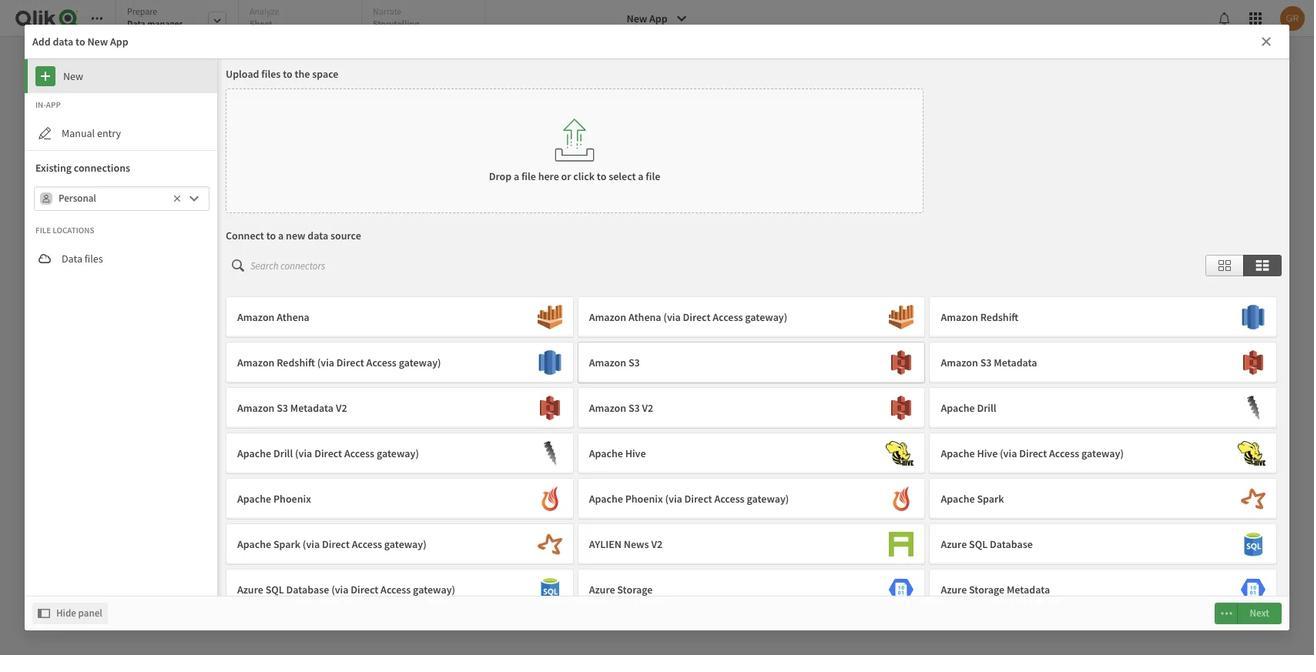 Task type: locate. For each thing, give the bounding box(es) containing it.
0 vertical spatial drill
[[977, 401, 997, 415]]

access for amazon redshift (via direct access gateway)
[[367, 356, 397, 370]]

0 horizontal spatial new
[[63, 69, 83, 83]]

0 vertical spatial database
[[990, 538, 1033, 552]]

locations
[[53, 225, 94, 236]]

1 vertical spatial spark
[[274, 538, 301, 552]]

0 horizontal spatial drill
[[274, 447, 293, 461]]

and
[[788, 351, 811, 369], [718, 369, 735, 383], [883, 369, 900, 383], [614, 447, 631, 460]]

database down apache spark (via direct access gateway)
[[286, 583, 329, 597]]

1 horizontal spatial file
[[646, 170, 661, 183]]

0 vertical spatial data
[[127, 18, 145, 29]]

1 vertical spatial metadata
[[290, 401, 334, 415]]

1 vertical spatial sql
[[266, 583, 284, 597]]

storage down azure sql database
[[969, 583, 1005, 597]]

hive down data load editor
[[625, 447, 646, 461]]

access data that's available to you button
[[326, 244, 651, 391]]

amazon for amazon s3
[[589, 356, 627, 370]]

0 vertical spatial metadata
[[994, 356, 1038, 370]]

or right here
[[561, 170, 571, 183]]

sql down apache spark on the bottom of page
[[969, 538, 988, 552]]

hive for apache hive (via direct access gateway)
[[977, 447, 998, 461]]

0 horizontal spatial phoenix
[[274, 492, 311, 506]]

(via
[[664, 311, 681, 324], [317, 356, 334, 370], [295, 447, 312, 461], [1000, 447, 1018, 461], [665, 492, 683, 506], [303, 538, 320, 552], [331, 583, 349, 597]]

v2
[[336, 401, 347, 415], [642, 401, 654, 415], [651, 538, 663, 552]]

1 horizontal spatial storage
[[969, 583, 1005, 597]]

0 horizontal spatial sql
[[266, 583, 284, 597]]

0 horizontal spatial redshift
[[277, 356, 315, 370]]

database
[[990, 538, 1033, 552], [286, 583, 329, 597]]

redshift up amazon s3 metadata
[[981, 311, 1019, 324]]

database up azure storage metadata
[[990, 538, 1033, 552]]

phoenix down apache drill (via direct access gateway)
[[274, 492, 311, 506]]

metadata down azure sql database
[[1007, 583, 1050, 597]]

sql for azure sql database
[[969, 538, 988, 552]]

v2 up load
[[642, 401, 654, 415]]

0 vertical spatial sql
[[969, 538, 988, 552]]

to inside "button"
[[537, 369, 546, 383]]

0 horizontal spatial app
[[110, 35, 128, 49]]

v2 for aylien news v2
[[651, 538, 663, 552]]

access data that's available to you
[[412, 369, 565, 383]]

1 hive from the left
[[625, 447, 646, 461]]

s3 for amazon s3
[[629, 356, 640, 370]]

the
[[295, 67, 310, 81]]

1 vertical spatial connections
[[903, 369, 958, 383]]

a left 'new'
[[278, 229, 284, 243]]

1 horizontal spatial new
[[87, 35, 108, 49]]

connections up apache drill at bottom
[[903, 369, 958, 383]]

metadata up apache drill (via direct access gateway)
[[290, 401, 334, 415]]

source
[[331, 229, 361, 243]]

file
[[35, 225, 51, 236]]

gateway) for amazon redshift (via direct access gateway)
[[399, 356, 441, 370]]

phoenix
[[274, 492, 311, 506], [625, 492, 663, 506]]

editor
[[679, 429, 715, 447]]

0 vertical spatial connections
[[74, 161, 130, 175]]

files and other sources drag and drop files or click to browse files and connections
[[695, 351, 958, 383]]

data up apache hive
[[620, 429, 647, 447]]

2 vertical spatial data
[[620, 429, 647, 447]]

2 vertical spatial metadata
[[1007, 583, 1050, 597]]

athena
[[277, 311, 310, 324], [629, 311, 662, 324]]

to left 'new'
[[266, 229, 276, 243]]

new inside button
[[627, 12, 648, 25]]

space
[[312, 67, 339, 81]]

amazon athena
[[237, 311, 310, 324]]

2 hive from the left
[[977, 447, 998, 461]]

storage down news
[[618, 583, 653, 597]]

amazon for amazon athena
[[237, 311, 275, 324]]

upload
[[226, 67, 259, 81]]

1 horizontal spatial hive
[[977, 447, 998, 461]]

adding
[[607, 195, 661, 218]]

files right upload at the top left
[[261, 67, 281, 81]]

apache spark (via direct access gateway)
[[237, 538, 427, 552]]

browse
[[827, 369, 860, 383]]

azure for azure sql database
[[941, 538, 967, 552]]

drag
[[695, 369, 716, 383]]

file locations
[[35, 225, 94, 236]]

hide panel button
[[32, 603, 108, 625]]

data load editor
[[620, 429, 715, 447]]

athena up amazon redshift (via direct access gateway)
[[277, 311, 310, 324]]

access for apache drill (via direct access gateway)
[[344, 447, 375, 461]]

phoenix up news
[[625, 492, 663, 506]]

sql down apache spark (via direct access gateway)
[[266, 583, 284, 597]]

s3 up amazon s3 v2
[[629, 356, 640, 370]]

s3 down amazon redshift
[[981, 356, 992, 370]]

next
[[1250, 607, 1270, 620]]

azure for azure storage metadata
[[941, 583, 967, 597]]

0 horizontal spatial connections
[[74, 161, 130, 175]]

data for data files
[[62, 252, 82, 266]]

apache for apache drill (via direct access gateway)
[[237, 447, 271, 461]]

existing
[[35, 161, 72, 175]]

app
[[46, 99, 61, 110]]

redshift for amazon redshift (via direct access gateway)
[[277, 356, 315, 370]]

s3 for amazon s3 metadata
[[981, 356, 992, 370]]

file left here
[[522, 170, 536, 183]]

(via for hive
[[1000, 447, 1018, 461]]

available
[[494, 369, 535, 383]]

data inside "button"
[[444, 369, 464, 383]]

data right load
[[592, 447, 612, 460]]

1 horizontal spatial redshift
[[981, 311, 1019, 324]]

1 vertical spatial or
[[781, 369, 791, 383]]

direct
[[683, 311, 711, 324], [337, 356, 364, 370], [315, 447, 342, 461], [1020, 447, 1047, 461], [685, 492, 713, 506], [322, 538, 350, 552], [351, 583, 379, 597]]

other
[[814, 351, 846, 369]]

add data to new app
[[32, 35, 128, 49]]

aylien
[[589, 538, 622, 552]]

drill for apache drill
[[977, 401, 997, 415]]

in-app
[[35, 99, 61, 110]]

to left you
[[537, 369, 546, 383]]

apache drill
[[941, 401, 997, 415]]

s3
[[629, 356, 640, 370], [981, 356, 992, 370], [277, 401, 288, 415], [629, 401, 640, 415]]

apache
[[941, 401, 975, 415], [237, 447, 271, 461], [589, 447, 623, 461], [941, 447, 975, 461], [237, 492, 271, 506], [589, 492, 623, 506], [941, 492, 975, 506], [237, 538, 271, 552]]

0 vertical spatial redshift
[[981, 311, 1019, 324]]

click up started
[[574, 170, 595, 183]]

none text field inside get started adding data to your app. application
[[59, 187, 170, 211]]

1 vertical spatial drill
[[274, 447, 293, 461]]

1 horizontal spatial or
[[781, 369, 791, 383]]

azure
[[941, 538, 967, 552], [237, 583, 263, 597], [589, 583, 615, 597], [941, 583, 967, 597]]

1 vertical spatial database
[[286, 583, 329, 597]]

1 phoenix from the left
[[274, 492, 311, 506]]

data files
[[62, 252, 103, 266]]

0 vertical spatial new
[[627, 12, 648, 25]]

1 horizontal spatial drill
[[977, 401, 997, 415]]

new for new
[[63, 69, 83, 83]]

drop
[[489, 170, 512, 183]]

hive
[[625, 447, 646, 461], [977, 447, 998, 461]]

redshift up amazon s3 metadata v2
[[277, 356, 315, 370]]

or
[[561, 170, 571, 183], [781, 369, 791, 383]]

access for apache spark (via direct access gateway)
[[352, 538, 382, 552]]

s3 up apache drill (via direct access gateway)
[[277, 401, 288, 415]]

amazon redshift
[[941, 311, 1019, 324]]

2 storage from the left
[[969, 583, 1005, 597]]

file up "get started adding data to your app."
[[646, 170, 661, 183]]

metadata for amazon s3 metadata v2
[[290, 401, 334, 415]]

a right select
[[638, 170, 644, 183]]

0 horizontal spatial storage
[[618, 583, 653, 597]]

spark up azure sql database
[[977, 492, 1005, 506]]

1 horizontal spatial sql
[[969, 538, 988, 552]]

amazon s3 v2
[[589, 401, 654, 415]]

1 vertical spatial app
[[110, 35, 128, 49]]

hive up apache spark on the bottom of page
[[977, 447, 998, 461]]

amazon
[[237, 311, 275, 324], [589, 311, 627, 324], [941, 311, 979, 324], [237, 356, 275, 370], [589, 356, 627, 370], [941, 356, 979, 370], [237, 401, 275, 415], [589, 401, 627, 415]]

s3 up data load editor
[[629, 401, 640, 415]]

None text field
[[59, 187, 170, 211]]

data down prepare
[[127, 18, 145, 29]]

to
[[76, 35, 85, 49], [283, 67, 293, 81], [597, 170, 607, 183], [703, 195, 719, 218], [266, 229, 276, 243], [537, 369, 546, 383], [816, 369, 825, 383]]

apache for apache spark (via direct access gateway)
[[237, 538, 271, 552]]

0 vertical spatial spark
[[977, 492, 1005, 506]]

0 vertical spatial app
[[650, 12, 668, 25]]

get started adding data to your app.
[[519, 195, 796, 218]]

1 vertical spatial click
[[793, 369, 814, 383]]

data right adding
[[665, 195, 699, 218]]

1 vertical spatial data
[[62, 252, 82, 266]]

or inside files and other sources drag and drop files or click to browse files and connections
[[781, 369, 791, 383]]

0 horizontal spatial spark
[[274, 538, 301, 552]]

file
[[522, 170, 536, 183], [646, 170, 661, 183]]

0 horizontal spatial athena
[[277, 311, 310, 324]]

connections
[[74, 161, 130, 175], [903, 369, 958, 383]]

1 horizontal spatial app
[[650, 12, 668, 25]]

files right browse
[[863, 369, 881, 383]]

0 horizontal spatial a
[[278, 229, 284, 243]]

1 vertical spatial redshift
[[277, 356, 315, 370]]

and right files
[[788, 351, 811, 369]]

new
[[627, 12, 648, 25], [87, 35, 108, 49], [63, 69, 83, 83]]

gateway) for amazon athena (via direct access gateway)
[[745, 311, 788, 324]]

drill for apache drill (via direct access gateway)
[[274, 447, 293, 461]]

0 horizontal spatial data
[[62, 252, 82, 266]]

2 phoenix from the left
[[625, 492, 663, 506]]

0 horizontal spatial file
[[522, 170, 536, 183]]

redshift
[[981, 311, 1019, 324], [277, 356, 315, 370]]

to left browse
[[816, 369, 825, 383]]

spark for apache spark
[[977, 492, 1005, 506]]

data
[[127, 18, 145, 29], [62, 252, 82, 266], [620, 429, 647, 447]]

metadata
[[994, 356, 1038, 370], [290, 401, 334, 415], [1007, 583, 1050, 597]]

panel
[[78, 607, 102, 620]]

Search connectors text field
[[250, 251, 607, 281]]

direct for spark
[[322, 538, 350, 552]]

amazon s3 metadata
[[941, 356, 1038, 370]]

drill up apache phoenix
[[274, 447, 293, 461]]

1 athena from the left
[[277, 311, 310, 324]]

0 horizontal spatial database
[[286, 583, 329, 597]]

direct for phoenix
[[685, 492, 713, 506]]

storage
[[618, 583, 653, 597], [969, 583, 1005, 597]]

gateway)
[[745, 311, 788, 324], [399, 356, 441, 370], [377, 447, 419, 461], [1082, 447, 1124, 461], [747, 492, 789, 506], [384, 538, 427, 552], [413, 583, 456, 597]]

spark down apache phoenix
[[274, 538, 301, 552]]

storage for azure storage
[[618, 583, 653, 597]]

and right browse
[[883, 369, 900, 383]]

to left select
[[597, 170, 607, 183]]

news
[[624, 538, 649, 552]]

edit image
[[35, 124, 54, 143]]

load
[[567, 447, 590, 460]]

1 horizontal spatial database
[[990, 538, 1033, 552]]

app
[[650, 12, 668, 25], [110, 35, 128, 49]]

1 horizontal spatial click
[[793, 369, 814, 383]]

2 horizontal spatial data
[[620, 429, 647, 447]]

app inside button
[[650, 12, 668, 25]]

files
[[261, 67, 281, 81], [85, 252, 103, 266], [761, 369, 779, 383], [863, 369, 881, 383]]

1 horizontal spatial spark
[[977, 492, 1005, 506]]

click
[[574, 170, 595, 183], [793, 369, 814, 383]]

database for azure sql database
[[990, 538, 1033, 552]]

data left that's
[[444, 369, 464, 383]]

v2 right news
[[651, 538, 663, 552]]

data right add
[[53, 35, 73, 49]]

0 horizontal spatial click
[[574, 170, 595, 183]]

sources
[[849, 351, 894, 369]]

1 horizontal spatial connections
[[903, 369, 958, 383]]

to right add
[[76, 35, 85, 49]]

to inside files and other sources drag and drop files or click to browse files and connections
[[816, 369, 825, 383]]

gateway) for apache phoenix (via direct access gateway)
[[747, 492, 789, 506]]

drill down amazon s3 metadata
[[977, 401, 997, 415]]

spark for apache spark (via direct access gateway)
[[274, 538, 301, 552]]

0 horizontal spatial hive
[[625, 447, 646, 461]]

new image
[[35, 66, 55, 86]]

spark
[[977, 492, 1005, 506], [274, 538, 301, 552]]

select
[[609, 170, 636, 183]]

large tiles image
[[1219, 256, 1231, 275]]

amazon for amazon s3 v2
[[589, 401, 627, 415]]

2 athena from the left
[[629, 311, 662, 324]]

metadata for amazon s3 metadata
[[994, 356, 1038, 370]]

amazon for amazon athena (via direct access gateway)
[[589, 311, 627, 324]]

new app
[[627, 12, 668, 25]]

1 horizontal spatial athena
[[629, 311, 662, 324]]

data right data files "icon"
[[62, 252, 82, 266]]

2 vertical spatial new
[[63, 69, 83, 83]]

0 vertical spatial or
[[561, 170, 571, 183]]

database for azure sql database (via direct access gateway)
[[286, 583, 329, 597]]

(via for redshift
[[317, 356, 334, 370]]

files down locations
[[85, 252, 103, 266]]

apache spark
[[941, 492, 1005, 506]]

connections down entry
[[74, 161, 130, 175]]

athena up amazon s3
[[629, 311, 662, 324]]

direct for hive
[[1020, 447, 1047, 461]]

click left other
[[793, 369, 814, 383]]

and left perform
[[614, 447, 631, 460]]

a right drop
[[514, 170, 519, 183]]

access
[[713, 311, 743, 324], [367, 356, 397, 370], [412, 369, 442, 383], [344, 447, 375, 461], [1050, 447, 1080, 461], [715, 492, 745, 506], [352, 538, 382, 552], [381, 583, 411, 597]]

2 horizontal spatial new
[[627, 12, 648, 25]]

1 horizontal spatial data
[[127, 18, 145, 29]]

amazon for amazon redshift (via direct access gateway)
[[237, 356, 275, 370]]

upload files to the space
[[226, 67, 339, 81]]

or right drop
[[781, 369, 791, 383]]

apache for apache drill
[[941, 401, 975, 415]]

data for data load editor
[[620, 429, 647, 447]]

amazon athena (via direct access gateway)
[[589, 311, 788, 324]]

data inside prepare data manager
[[127, 18, 145, 29]]

(via for athena
[[664, 311, 681, 324]]

gateway) for apache spark (via direct access gateway)
[[384, 538, 427, 552]]

1 storage from the left
[[618, 583, 653, 597]]

1 horizontal spatial phoenix
[[625, 492, 663, 506]]

metadata down amazon redshift
[[994, 356, 1038, 370]]

phoenix for apache phoenix (via direct access gateway)
[[625, 492, 663, 506]]



Task type: vqa. For each thing, say whether or not it's contained in the screenshot.
(via associated with Spark
yes



Task type: describe. For each thing, give the bounding box(es) containing it.
apache for apache hive
[[589, 447, 623, 461]]

toggle left image
[[38, 605, 50, 623]]

2 file from the left
[[646, 170, 661, 183]]

s3 for amazon s3 metadata v2
[[277, 401, 288, 415]]

perform
[[633, 447, 670, 460]]

apache drill (via direct access gateway)
[[237, 447, 419, 461]]

apache for apache spark
[[941, 492, 975, 506]]

data right 'new'
[[308, 229, 328, 243]]

data for access data that's available to you
[[444, 369, 464, 383]]

azure sql database (via direct access gateway)
[[237, 583, 456, 597]]

files
[[758, 351, 785, 369]]

apache for apache phoenix (via direct access gateway)
[[589, 492, 623, 506]]

cancel image
[[1261, 32, 1273, 51]]

2 horizontal spatial a
[[638, 170, 644, 183]]

amazon redshift (via direct access gateway)
[[237, 356, 441, 370]]

amazon s3 metadata v2
[[237, 401, 347, 415]]

apache phoenix (via direct access gateway)
[[589, 492, 789, 506]]

amazon for amazon redshift
[[941, 311, 979, 324]]

access for apache hive (via direct access gateway)
[[1050, 447, 1080, 461]]

gateway) for apache drill (via direct access gateway)
[[377, 447, 419, 461]]

hive for apache hive
[[625, 447, 646, 461]]

apache for apache hive (via direct access gateway)
[[941, 447, 975, 461]]

1 file from the left
[[522, 170, 536, 183]]

hide panel
[[56, 607, 102, 620]]

athena for amazon athena (via direct access gateway)
[[629, 311, 662, 324]]

data files image
[[35, 250, 54, 268]]

add
[[32, 35, 51, 49]]

hide
[[56, 607, 76, 620]]

new
[[286, 229, 306, 243]]

click inside files and other sources drag and drop files or click to browse files and connections
[[793, 369, 814, 383]]

manager
[[147, 18, 183, 29]]

you
[[548, 369, 565, 383]]

azure for azure storage
[[589, 583, 615, 597]]

apache phoenix
[[237, 492, 311, 506]]

1 horizontal spatial a
[[514, 170, 519, 183]]

next button
[[1238, 603, 1282, 625]]

1 vertical spatial new
[[87, 35, 108, 49]]

access for apache phoenix (via direct access gateway)
[[715, 492, 745, 506]]

small tiles image
[[1257, 259, 1269, 272]]

aylien news v2
[[589, 538, 663, 552]]

(via for phoenix
[[665, 492, 683, 506]]

direct for drill
[[315, 447, 342, 461]]

drop
[[737, 369, 759, 383]]

manual entry
[[62, 126, 121, 140]]

gateway) for apache hive (via direct access gateway)
[[1082, 447, 1124, 461]]

entry
[[97, 126, 121, 140]]

access inside "button"
[[412, 369, 442, 383]]

sql for azure sql database (via direct access gateway)
[[266, 583, 284, 597]]

new app button
[[618, 6, 697, 31]]

data for load data and perform transformations.
[[592, 447, 612, 460]]

files right drop
[[761, 369, 779, 383]]

get started adding data to your app. application
[[0, 0, 1315, 656]]

connect to a new data source
[[226, 229, 361, 243]]

access for amazon athena (via direct access gateway)
[[713, 311, 743, 324]]

connect
[[226, 229, 264, 243]]

storage for azure storage metadata
[[969, 583, 1005, 597]]

app.
[[762, 195, 796, 218]]

to left the
[[283, 67, 293, 81]]

data for add data to new app
[[53, 35, 73, 49]]

0 vertical spatial click
[[574, 170, 595, 183]]

azure sql database
[[941, 538, 1033, 552]]

azure for azure sql database (via direct access gateway)
[[237, 583, 263, 597]]

metadata for azure storage metadata
[[1007, 583, 1050, 597]]

direct for redshift
[[337, 356, 364, 370]]

your
[[723, 195, 758, 218]]

to left your
[[703, 195, 719, 218]]

in-
[[35, 99, 46, 110]]

amazon s3
[[589, 356, 640, 370]]

load
[[650, 429, 676, 447]]

v2 down amazon redshift (via direct access gateway)
[[336, 401, 347, 415]]

connections inside files and other sources drag and drop files or click to browse files and connections
[[903, 369, 958, 383]]

(via for spark
[[303, 538, 320, 552]]

here
[[538, 170, 559, 183]]

load data and perform transformations.
[[567, 447, 747, 460]]

azure storage
[[589, 583, 653, 597]]

existing connections
[[35, 161, 130, 175]]

apache for apache phoenix
[[237, 492, 271, 506]]

v2 for amazon s3 v2
[[642, 401, 654, 415]]

prepare data manager
[[127, 5, 183, 29]]

athena for amazon athena
[[277, 311, 310, 324]]

manual
[[62, 126, 95, 140]]

s3 for amazon s3 v2
[[629, 401, 640, 415]]

0 horizontal spatial or
[[561, 170, 571, 183]]

get
[[519, 195, 546, 218]]

redshift for amazon redshift
[[981, 311, 1019, 324]]

azure storage metadata
[[941, 583, 1050, 597]]

amazon for amazon s3 metadata v2
[[237, 401, 275, 415]]

direct for athena
[[683, 311, 711, 324]]

prepare
[[127, 5, 157, 17]]

apache hive (via direct access gateway)
[[941, 447, 1124, 461]]

started
[[549, 195, 604, 218]]

new for new app
[[627, 12, 648, 25]]

transformations.
[[672, 447, 747, 460]]

more image
[[1221, 605, 1233, 623]]

apache hive
[[589, 447, 646, 461]]

that's
[[466, 369, 492, 383]]

(via for drill
[[295, 447, 312, 461]]

phoenix for apache phoenix
[[274, 492, 311, 506]]

drop a file here or click to select a file
[[489, 170, 661, 183]]

amazon for amazon s3 metadata
[[941, 356, 979, 370]]

and right drag
[[718, 369, 735, 383]]



